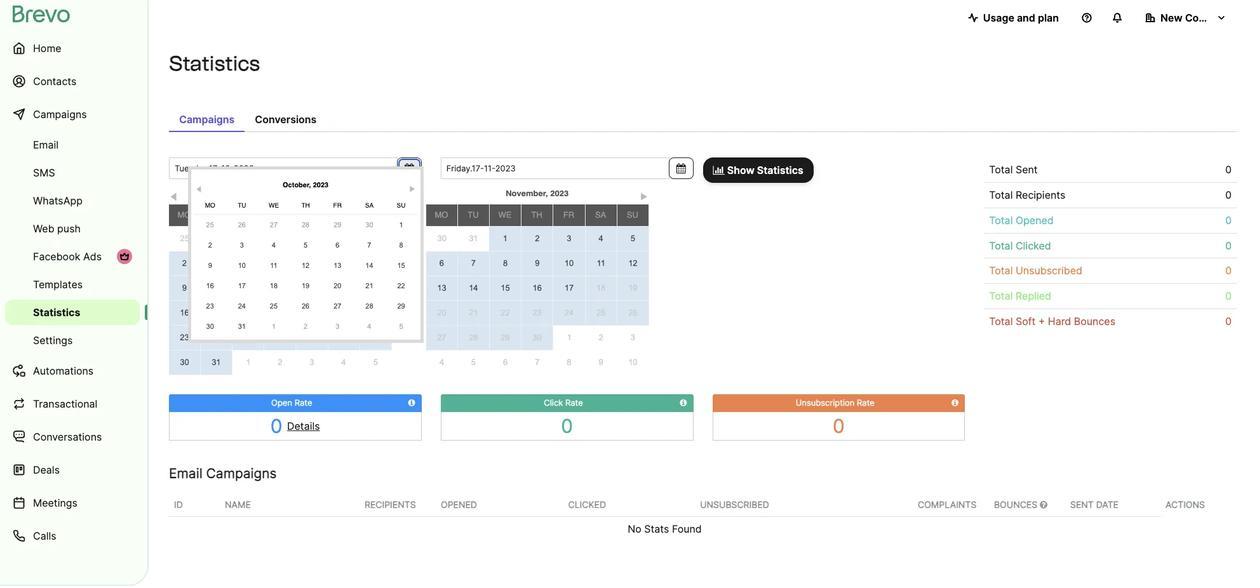 Task type: describe. For each thing, give the bounding box(es) containing it.
web push link
[[5, 216, 140, 241]]

soft
[[1016, 315, 1036, 328]]

0 for total unsubscribed
[[1226, 265, 1232, 277]]

total recipients
[[989, 189, 1066, 201]]

18 for bottom 31 link "21" 'link' 15 link
[[244, 308, 253, 318]]

november, 2023 ▶
[[506, 189, 648, 202]]

statistics link
[[5, 300, 140, 325]]

24 for bottom 31 link "21" 'link'
[[212, 333, 221, 342]]

push
[[57, 222, 81, 235]]

date
[[1096, 499, 1119, 510]]

0 horizontal spatial we
[[241, 210, 254, 220]]

new
[[1161, 11, 1183, 24]]

2 horizontal spatial 24
[[565, 308, 574, 318]]

14 link for bottom 31 link "21" 'link'
[[328, 276, 359, 301]]

name
[[225, 499, 251, 510]]

left___rvooi image
[[119, 252, 130, 262]]

templates
[[33, 278, 83, 291]]

automations
[[33, 365, 94, 377]]

total for total clicked
[[989, 239, 1013, 252]]

no stats found
[[628, 523, 702, 535]]

web push
[[33, 222, 81, 235]]

ads
[[83, 250, 102, 263]]

0 for total sent
[[1226, 163, 1232, 176]]

2 horizontal spatial 22
[[501, 308, 510, 318]]

0 vertical spatial opened
[[1016, 214, 1054, 227]]

facebook
[[33, 250, 80, 263]]

2023 for october, 2023
[[313, 181, 329, 189]]

details
[[287, 420, 320, 432]]

plan
[[1038, 11, 1059, 24]]

19 for middle 31 link
[[302, 282, 310, 290]]

sent date
[[1070, 499, 1119, 510]]

settings link
[[5, 328, 140, 353]]

0 vertical spatial statistics
[[169, 51, 260, 76]]

0 vertical spatial recipients
[[1016, 189, 1066, 201]]

5 link for middle 31 link's 1 link's 3 link
[[388, 318, 415, 335]]

13 link for bottom 31 link "21" 'link' the 20 link
[[296, 276, 328, 301]]

14 link for "21" 'link' related to middle 31 link
[[356, 257, 383, 274]]

17 link for bottom 31 link "21" 'link'
[[201, 301, 232, 325]]

15 link for bottom 31 link "21" 'link'
[[360, 276, 391, 301]]

11 for 15 link related to "21" 'link' related to middle 31 link
[[270, 262, 277, 269]]

total for total opened
[[989, 214, 1013, 227]]

show statistics
[[725, 164, 804, 177]]

5 link for 3 link associated with 1 link related to 31 link to the top
[[617, 227, 649, 251]]

su for november, 2023 ▶
[[627, 210, 638, 220]]

22 link for bottom 31 link "21" 'link' 15 link
[[360, 301, 391, 325]]

17 link for "21" 'link' related to middle 31 link
[[229, 277, 255, 295]]

20 link for bottom 31 link "21" 'link'
[[296, 301, 328, 325]]

To text field
[[441, 158, 669, 179]]

sms link
[[5, 160, 140, 186]]

19 for bottom 31 link
[[275, 308, 285, 318]]

0 horizontal spatial fr
[[306, 210, 317, 220]]

th for 3
[[301, 201, 310, 209]]

we for 7
[[498, 210, 512, 220]]

usage and plan
[[983, 11, 1059, 24]]

23 link for "21" 'link' related to middle 31 link
[[197, 297, 223, 315]]

bar chart image
[[713, 165, 725, 175]]

total replied
[[989, 290, 1051, 303]]

unsubscription
[[796, 398, 855, 408]]

settings
[[33, 334, 73, 347]]

actions
[[1166, 499, 1205, 510]]

meetings link
[[5, 488, 140, 518]]

11 for bottom 31 link "21" 'link' 15 link
[[244, 283, 252, 293]]

usage
[[983, 11, 1015, 24]]

20 for bottom 31 link "21" 'link'
[[307, 308, 316, 318]]

0 for total recipients
[[1226, 189, 1232, 201]]

replied
[[1016, 290, 1051, 303]]

whatsapp
[[33, 194, 83, 207]]

21 link for middle 31 link
[[356, 277, 383, 295]]

2 horizontal spatial 21
[[469, 308, 478, 318]]

rate for click rate
[[565, 398, 583, 408]]

info circle image for open rate
[[408, 399, 415, 407]]

email link
[[5, 132, 140, 158]]

unsubscription rate
[[796, 398, 875, 408]]

2 horizontal spatial 15
[[501, 283, 510, 293]]

email campaigns
[[169, 465, 277, 481]]

0 horizontal spatial su
[[370, 210, 381, 220]]

sent
[[1016, 163, 1038, 176]]

total clicked
[[989, 239, 1051, 252]]

13 for 13 link corresponding to bottom 31 link "21" 'link' the 20 link
[[307, 283, 316, 293]]

id
[[174, 499, 183, 510]]

11 link for 15 link related to "21" 'link' related to middle 31 link
[[260, 257, 287, 274]]

no
[[628, 523, 642, 535]]

31 for middle 31 link
[[238, 323, 246, 330]]

conversions
[[255, 113, 317, 126]]

complaints
[[918, 499, 977, 510]]

0 for total replied
[[1226, 290, 1232, 303]]

◀ link for 11 link associated with bottom 31 link "21" 'link' 15 link
[[169, 190, 179, 202]]

12 link for bottom 31 link "21" 'link' 15 link
[[264, 276, 296, 301]]

31 for bottom 31 link
[[212, 358, 221, 367]]

found
[[672, 523, 702, 535]]

2 horizontal spatial 13
[[437, 283, 446, 293]]

2 horizontal spatial 19
[[628, 283, 638, 293]]

0 horizontal spatial tu
[[210, 210, 221, 220]]

email for email campaigns
[[169, 465, 202, 481]]

13 for 13 link related to the 20 link related to "21" 'link' related to middle 31 link
[[334, 262, 341, 269]]

total for total recipients
[[989, 189, 1013, 201]]

total soft + hard bounces
[[989, 315, 1116, 328]]

3 link for 1 link related to 31 link to the top
[[554, 227, 585, 251]]

1 vertical spatial bounces
[[994, 499, 1040, 510]]

calls
[[33, 530, 56, 543]]

contacts
[[33, 75, 76, 88]]

facebook ads link
[[5, 244, 140, 269]]

web
[[33, 222, 54, 235]]

23 for bottom 31 link "21" 'link' 15 link 22 link
[[180, 333, 189, 342]]

1 link for 31 link to the top
[[489, 227, 521, 251]]

deals link
[[5, 455, 140, 485]]

show statistics button
[[703, 158, 814, 183]]

november,
[[506, 189, 548, 198]]

meetings
[[33, 497, 77, 510]]

0 horizontal spatial th
[[274, 210, 285, 220]]

1 for 3 link related to bottom 31 link's 1 link
[[246, 358, 251, 367]]

total for total sent
[[989, 163, 1013, 176]]

and
[[1017, 11, 1036, 24]]

19 link for 15 link related to "21" 'link' related to middle 31 link's 22 link
[[292, 277, 319, 295]]

transactional link
[[5, 389, 140, 419]]

we for 3
[[269, 201, 279, 209]]

▶ for october, 2023 ▶
[[410, 186, 415, 193]]

whatsapp link
[[5, 188, 140, 213]]

calendar image
[[676, 163, 686, 173]]

1 horizontal spatial 21
[[365, 282, 373, 290]]

18 for 15 link related to "21" 'link' related to middle 31 link
[[270, 282, 278, 290]]

automations link
[[5, 356, 140, 386]]

1 link for middle 31 link
[[260, 318, 287, 335]]

5 for 31 link to the top
[[631, 234, 635, 243]]

calendar image
[[405, 163, 414, 173]]

From text field
[[169, 158, 398, 179]]

20 for "21" 'link' related to middle 31 link
[[334, 282, 341, 290]]

total for total unsubscribed
[[989, 265, 1013, 277]]

new company
[[1161, 11, 1232, 24]]

sms
[[33, 166, 55, 179]]

new company button
[[1135, 5, 1237, 30]]

13 link for the 20 link related to "21" 'link' related to middle 31 link
[[324, 257, 351, 274]]

2 horizontal spatial 20
[[437, 308, 446, 318]]

october, 2023 link
[[226, 178, 385, 193]]

facebook ads
[[33, 250, 102, 263]]

total sent
[[989, 163, 1038, 176]]

1 horizontal spatial campaigns link
[[169, 107, 245, 132]]

0 vertical spatial bounces
[[1074, 315, 1116, 328]]

open
[[271, 398, 292, 408]]

0 for total soft + hard bounces
[[1226, 315, 1232, 328]]

contacts link
[[5, 66, 140, 97]]



Task type: locate. For each thing, give the bounding box(es) containing it.
◀ link
[[194, 182, 204, 193], [169, 190, 179, 202]]

27 link
[[260, 216, 287, 234], [232, 227, 264, 251], [324, 297, 351, 315], [296, 326, 328, 350], [426, 326, 457, 350]]

2 vertical spatial 31 link
[[201, 351, 232, 375]]

sa
[[365, 201, 374, 209], [338, 210, 349, 220], [595, 210, 606, 220]]

◀ link for 11 link associated with 15 link related to "21" 'link' related to middle 31 link
[[194, 182, 204, 193]]

tu for 3
[[238, 201, 246, 209]]

conversions link
[[245, 107, 327, 132]]

0 horizontal spatial 2023
[[313, 181, 329, 189]]

we down november, at the left of the page
[[498, 210, 512, 220]]

rate right unsubscription at the right of page
[[857, 398, 875, 408]]

25
[[206, 221, 214, 229], [180, 234, 189, 243], [270, 302, 278, 310], [596, 308, 606, 318], [244, 333, 253, 342]]

2023 for november, 2023
[[550, 189, 569, 198]]

statistics inside button
[[757, 164, 804, 177]]

5 link
[[617, 227, 649, 251], [292, 236, 319, 254], [388, 318, 415, 335], [458, 351, 489, 375], [360, 351, 392, 375]]

2 horizontal spatial sa
[[595, 210, 606, 220]]

1 horizontal spatial 24
[[238, 302, 246, 310]]

16 for "21" 'link' related to middle 31 link
[[206, 282, 214, 290]]

13
[[334, 262, 341, 269], [307, 283, 316, 293], [437, 283, 446, 293]]

click rate
[[544, 398, 583, 408]]

stats
[[644, 523, 669, 535]]

statistics
[[169, 51, 260, 76], [757, 164, 804, 177], [33, 306, 80, 319]]

total left soft
[[989, 315, 1013, 328]]

30
[[365, 221, 373, 229], [339, 234, 348, 243], [437, 234, 447, 243], [206, 323, 214, 330], [533, 333, 542, 342], [180, 358, 189, 367]]

0 horizontal spatial 15
[[371, 283, 380, 293]]

rate right click
[[565, 398, 583, 408]]

1 horizontal spatial sa
[[365, 201, 374, 209]]

1 horizontal spatial 13
[[334, 262, 341, 269]]

hard
[[1048, 315, 1071, 328]]

we
[[269, 201, 279, 209], [241, 210, 254, 220], [498, 210, 512, 220]]

15 for bottom 31 link "21" 'link' 15 link
[[371, 283, 380, 293]]

1 horizontal spatial 16
[[206, 282, 214, 290]]

2 horizontal spatial tu
[[468, 210, 479, 220]]

31 for 31 link to the top
[[469, 234, 478, 243]]

0 vertical spatial unsubscribed
[[1016, 265, 1083, 277]]

3
[[567, 234, 571, 243], [240, 241, 244, 249], [336, 323, 339, 330], [631, 333, 635, 343], [310, 358, 314, 367]]

31
[[469, 234, 478, 243], [238, 323, 246, 330], [212, 358, 221, 367]]

1 horizontal spatial fr
[[333, 201, 342, 209]]

1 horizontal spatial statistics
[[169, 51, 260, 76]]

▶ for november, 2023 ▶
[[641, 192, 648, 202]]

22 for bottom 31 link "21" 'link'
[[371, 308, 380, 318]]

1 horizontal spatial 2023
[[550, 189, 569, 198]]

we down from text box
[[241, 210, 254, 220]]

23 link for bottom 31 link "21" 'link'
[[169, 326, 200, 350]]

2 horizontal spatial 16
[[533, 283, 542, 293]]

calls link
[[5, 521, 140, 551]]

1 horizontal spatial opened
[[1016, 214, 1054, 227]]

22 link for 15 link related to "21" 'link' related to middle 31 link
[[388, 277, 415, 295]]

unsubscribed up replied
[[1016, 265, 1083, 277]]

5
[[631, 234, 635, 243], [304, 241, 308, 249], [399, 323, 403, 330], [471, 358, 476, 367], [373, 358, 378, 367]]

1 total from the top
[[989, 163, 1013, 176]]

12 for bottom 31 link "21" 'link' 15 link
[[275, 283, 285, 293]]

0 horizontal spatial 22
[[371, 308, 380, 318]]

12 for 15 link related to "21" 'link' related to middle 31 link
[[302, 262, 310, 269]]

16 link for bottom 31 link "21" 'link' 15 link
[[169, 301, 200, 325]]

show
[[727, 164, 755, 177]]

17
[[238, 282, 246, 290], [565, 283, 574, 293], [212, 308, 221, 318]]

16 link
[[522, 276, 553, 301], [197, 277, 223, 295], [169, 301, 200, 325]]

1 horizontal spatial 17
[[238, 282, 246, 290]]

31 link
[[458, 227, 489, 251], [229, 318, 255, 335], [201, 351, 232, 375]]

mo for 3
[[205, 201, 215, 209]]

30 link
[[356, 216, 383, 234], [328, 227, 360, 251], [426, 227, 458, 251], [197, 318, 223, 335], [522, 326, 553, 350], [169, 351, 200, 375]]

24 link for bottom 31 link "21" 'link' 15 link 22 link
[[201, 326, 232, 350]]

0 horizontal spatial bounces
[[994, 499, 1040, 510]]

3 link
[[554, 227, 585, 251], [229, 236, 255, 254], [324, 318, 351, 335], [617, 326, 649, 350], [296, 351, 328, 375]]

1 vertical spatial email
[[169, 465, 202, 481]]

recipients
[[1016, 189, 1066, 201], [365, 499, 416, 510]]

18 link
[[585, 276, 617, 301], [260, 277, 287, 295], [233, 301, 264, 325]]

total opened
[[989, 214, 1054, 227]]

1 horizontal spatial unsubscribed
[[1016, 265, 1083, 277]]

fr for 7
[[563, 210, 574, 220]]

2023 down to text field at the top of page
[[550, 189, 569, 198]]

8 link
[[388, 236, 415, 254], [360, 252, 391, 276], [490, 252, 521, 276], [553, 351, 585, 375]]

total down the total opened
[[989, 239, 1013, 252]]

▶ inside november, 2023 ▶
[[641, 192, 648, 202]]

2023 inside october, 2023 ▶
[[313, 181, 329, 189]]

0 horizontal spatial 17
[[212, 308, 221, 318]]

2 horizontal spatial 14
[[469, 283, 478, 293]]

20
[[334, 282, 341, 290], [307, 308, 316, 318], [437, 308, 446, 318]]

16 link for 15 link related to "21" 'link' related to middle 31 link
[[197, 277, 223, 295]]

18 link for 15 link related to "21" 'link' related to middle 31 link's 22 link
[[260, 277, 287, 295]]

14 link
[[356, 257, 383, 274], [328, 276, 359, 301], [458, 276, 489, 301]]

14 for bottom 31 link "21" 'link'
[[339, 283, 348, 293]]

5 total from the top
[[989, 265, 1013, 277]]

16 for bottom 31 link "21" 'link'
[[180, 308, 189, 318]]

▶ link for november, 2023 ▶
[[639, 190, 649, 202]]

12 link
[[617, 252, 649, 276], [292, 257, 319, 274], [264, 276, 296, 301]]

29 link
[[324, 216, 351, 234], [296, 227, 328, 251], [388, 297, 415, 315], [360, 326, 391, 350], [490, 326, 521, 350]]

october, 2023 ▶
[[283, 181, 415, 193]]

26 link
[[229, 216, 255, 234], [200, 227, 232, 251], [292, 297, 319, 315], [617, 301, 649, 325], [264, 326, 296, 350]]

2 total from the top
[[989, 189, 1013, 201]]

2 horizontal spatial 17
[[565, 283, 574, 293]]

2 horizontal spatial 18
[[596, 283, 606, 293]]

24 for "21" 'link' related to middle 31 link
[[238, 302, 246, 310]]

▶ inside october, 2023 ▶
[[410, 186, 415, 193]]

rate for unsubscription rate
[[857, 398, 875, 408]]

1 rate from the left
[[295, 398, 312, 408]]

0 for total opened
[[1226, 214, 1232, 227]]

4 total from the top
[[989, 239, 1013, 252]]

0 horizontal spatial campaigns link
[[5, 99, 140, 130]]

20 link for "21" 'link' related to middle 31 link
[[324, 277, 351, 295]]

1 horizontal spatial 22
[[397, 282, 405, 290]]

su down october, 2023 ▶
[[370, 210, 381, 220]]

th down october,
[[274, 210, 285, 220]]

17 for bottom 31 link "21" 'link' 15 link
[[212, 308, 221, 318]]

conversations link
[[5, 422, 140, 452]]

2023 inside november, 2023 ▶
[[550, 189, 569, 198]]

1 for 3 link associated with 1 link related to 31 link to the top
[[503, 234, 508, 243]]

0 horizontal spatial 20
[[307, 308, 316, 318]]

11 link for bottom 31 link "21" 'link' 15 link
[[233, 276, 264, 301]]

9 link
[[522, 252, 553, 276], [197, 257, 223, 274], [169, 276, 200, 301], [585, 351, 617, 375]]

1 horizontal spatial 14
[[365, 262, 373, 269]]

16
[[206, 282, 214, 290], [533, 283, 542, 293], [180, 308, 189, 318]]

21 link for bottom 31 link
[[328, 301, 359, 325]]

1 horizontal spatial 23
[[206, 302, 214, 310]]

1 horizontal spatial 20
[[334, 282, 341, 290]]

1 vertical spatial clicked
[[568, 499, 606, 510]]

1 vertical spatial unsubscribed
[[700, 499, 769, 510]]

3 for middle 31 link's 1 link's 3 link
[[336, 323, 339, 330]]

unsubscribed
[[1016, 265, 1083, 277], [700, 499, 769, 510]]

0 horizontal spatial 12
[[275, 283, 285, 293]]

3 for 3 link associated with 1 link related to 31 link to the top
[[567, 234, 571, 243]]

fr
[[333, 201, 342, 209], [306, 210, 317, 220], [563, 210, 574, 220]]

0 vertical spatial 31
[[469, 234, 478, 243]]

1 horizontal spatial info circle image
[[680, 399, 687, 407]]

1 link for bottom 31 link
[[233, 351, 264, 375]]

email
[[33, 138, 59, 151], [169, 465, 202, 481]]

2 vertical spatial statistics
[[33, 306, 80, 319]]

total up the total clicked
[[989, 214, 1013, 227]]

17 for 15 link related to "21" 'link' related to middle 31 link
[[238, 282, 246, 290]]

2 horizontal spatial statistics
[[757, 164, 804, 177]]

5 link for 3 link related to bottom 31 link's 1 link
[[360, 351, 392, 375]]

opened
[[1016, 214, 1054, 227], [441, 499, 477, 510]]

23
[[206, 302, 214, 310], [533, 308, 542, 318], [180, 333, 189, 342]]

3 link for bottom 31 link's 1 link
[[296, 351, 328, 375]]

2 horizontal spatial 11
[[597, 259, 605, 268]]

1 vertical spatial 31 link
[[229, 318, 255, 335]]

18
[[270, 282, 278, 290], [596, 283, 606, 293], [244, 308, 253, 318]]

3 rate from the left
[[857, 398, 875, 408]]

23 link
[[197, 297, 223, 315], [522, 301, 553, 325], [169, 326, 200, 350]]

email for email
[[33, 138, 59, 151]]

▶ link for october, 2023 ▶
[[408, 182, 417, 193]]

email up the sms
[[33, 138, 59, 151]]

1 horizontal spatial 15
[[397, 262, 405, 269]]

0 horizontal spatial clicked
[[568, 499, 606, 510]]

0 horizontal spatial opened
[[441, 499, 477, 510]]

transactional
[[33, 398, 97, 410]]

15 link for "21" 'link' related to middle 31 link
[[388, 257, 415, 274]]

1 horizontal spatial recipients
[[1016, 189, 1066, 201]]

0 horizontal spatial 19
[[275, 308, 285, 318]]

13 link
[[324, 257, 351, 274], [296, 276, 328, 301], [426, 276, 457, 301]]

28 link
[[292, 216, 319, 234], [264, 227, 296, 251], [356, 297, 383, 315], [328, 326, 359, 350], [458, 326, 489, 350]]

fr down october, 2023 link at the left of page
[[306, 210, 317, 220]]

24 link for 15 link related to "21" 'link' related to middle 31 link's 22 link
[[229, 297, 255, 315]]

tu for 7
[[468, 210, 479, 220]]

sa for october, 2023
[[365, 201, 374, 209]]

1 vertical spatial opened
[[441, 499, 477, 510]]

total left the sent
[[989, 163, 1013, 176]]

3 link for middle 31 link's 1 link
[[324, 318, 351, 335]]

2 horizontal spatial 12
[[628, 259, 638, 268]]

1 horizontal spatial 31
[[238, 323, 246, 330]]

0 vertical spatial clicked
[[1016, 239, 1051, 252]]

sent
[[1070, 499, 1094, 510]]

2 horizontal spatial fr
[[563, 210, 574, 220]]

total for total replied
[[989, 290, 1013, 303]]

0 vertical spatial 31 link
[[458, 227, 489, 251]]

0 details
[[270, 415, 320, 437]]

1 link
[[388, 216, 415, 234], [489, 227, 521, 251], [260, 318, 287, 335], [554, 326, 585, 350], [233, 351, 264, 375]]

23 for 15 link related to "21" 'link' related to middle 31 link's 22 link
[[206, 302, 214, 310]]

25 link
[[197, 216, 223, 234], [169, 227, 200, 251], [260, 297, 287, 315], [585, 301, 617, 325], [233, 326, 264, 350]]

2023 right october,
[[313, 181, 329, 189]]

1 horizontal spatial ◀
[[196, 186, 202, 193]]

th
[[301, 201, 310, 209], [274, 210, 285, 220], [531, 210, 543, 220]]

0 horizontal spatial 23
[[180, 333, 189, 342]]

2023
[[313, 181, 329, 189], [550, 189, 569, 198]]

info circle image for click rate
[[680, 399, 687, 407]]

0 horizontal spatial 21
[[339, 308, 348, 318]]

1 vertical spatial 31
[[238, 323, 246, 330]]

total unsubscribed
[[989, 265, 1083, 277]]

7 total from the top
[[989, 315, 1013, 328]]

home link
[[5, 33, 140, 64]]

1 horizontal spatial rate
[[565, 398, 583, 408]]

1 horizontal spatial clicked
[[1016, 239, 1051, 252]]

24 link
[[229, 297, 255, 315], [554, 301, 585, 325], [201, 326, 232, 350]]

21 link
[[356, 277, 383, 295], [328, 301, 359, 325], [458, 301, 489, 325]]

rate right open at the left
[[295, 398, 312, 408]]

5 for middle 31 link
[[399, 323, 403, 330]]

0 horizontal spatial recipients
[[365, 499, 416, 510]]

3 for 3 link related to bottom 31 link's 1 link
[[310, 358, 314, 367]]

1 vertical spatial statistics
[[757, 164, 804, 177]]

1 horizontal spatial 11
[[270, 262, 277, 269]]

0 horizontal spatial 13
[[307, 283, 316, 293]]

info circle image
[[408, 399, 415, 407], [680, 399, 687, 407]]

0 horizontal spatial 24
[[212, 333, 221, 342]]

24
[[238, 302, 246, 310], [565, 308, 574, 318], [212, 333, 221, 342]]

october,
[[283, 181, 311, 189]]

1 horizontal spatial 18
[[270, 282, 278, 290]]

0 horizontal spatial statistics
[[33, 306, 80, 319]]

0 horizontal spatial ◀
[[170, 192, 178, 202]]

19 link for bottom 31 link "21" 'link' 15 link 22 link
[[264, 301, 296, 325]]

0 horizontal spatial rate
[[295, 398, 312, 408]]

2 rate from the left
[[565, 398, 583, 408]]

2 horizontal spatial rate
[[857, 398, 875, 408]]

0 horizontal spatial ▶
[[410, 186, 415, 193]]

2 link
[[522, 227, 553, 251], [197, 236, 223, 254], [169, 251, 200, 276], [292, 318, 319, 335], [585, 326, 617, 350], [264, 351, 296, 375]]

1 horizontal spatial su
[[397, 201, 406, 209]]

fr down november, 2023 ▶
[[563, 210, 574, 220]]

deals
[[33, 464, 60, 476]]

3 total from the top
[[989, 214, 1013, 227]]

0 for total clicked
[[1226, 239, 1232, 252]]

2 horizontal spatial th
[[531, 210, 543, 220]]

total down total sent
[[989, 189, 1013, 201]]

click
[[544, 398, 563, 408]]

email up id
[[169, 465, 202, 481]]

22 for "21" 'link' related to middle 31 link
[[397, 282, 405, 290]]

1 horizontal spatial bounces
[[1074, 315, 1116, 328]]

we down october, 2023 link at the left of page
[[269, 201, 279, 209]]

8
[[399, 241, 403, 249], [373, 259, 378, 268], [503, 259, 508, 268], [567, 358, 571, 367]]

total down the total clicked
[[989, 265, 1013, 277]]

templates link
[[5, 272, 140, 297]]

5 for bottom 31 link
[[373, 358, 378, 367]]

company
[[1185, 11, 1232, 24]]

th for 7
[[531, 210, 543, 220]]

29
[[334, 221, 341, 229], [307, 234, 316, 243], [397, 302, 405, 310], [371, 333, 380, 342], [501, 333, 510, 342]]

home
[[33, 42, 61, 55]]

1 horizontal spatial mo
[[205, 201, 215, 209]]

◀ for 11 link associated with bottom 31 link "21" 'link' 15 link
[[170, 192, 178, 202]]

fr down october, 2023 ▶
[[333, 201, 342, 209]]

1 horizontal spatial ▶ link
[[639, 190, 649, 202]]

unsubscribed up the found
[[700, 499, 769, 510]]

mo for 7
[[435, 210, 448, 220]]

12 link for 15 link related to "21" 'link' related to middle 31 link
[[292, 257, 319, 274]]

0 horizontal spatial 18
[[244, 308, 253, 318]]

info circle image
[[952, 399, 959, 407]]

19
[[302, 282, 310, 290], [628, 283, 638, 293], [275, 308, 285, 318]]

sa for november, 2023
[[595, 210, 606, 220]]

15 for 15 link related to "21" 'link' related to middle 31 link
[[397, 262, 405, 269]]

total left replied
[[989, 290, 1013, 303]]

1 horizontal spatial 12
[[302, 262, 310, 269]]

th down october, 2023 link at the left of page
[[301, 201, 310, 209]]

0 horizontal spatial unsubscribed
[[700, 499, 769, 510]]

1 horizontal spatial email
[[169, 465, 202, 481]]

november, 2023 link
[[458, 186, 617, 201]]

fr for 3
[[333, 201, 342, 209]]

conversations
[[33, 431, 102, 443]]

su down november, 2023 ▶
[[627, 210, 638, 220]]

2 horizontal spatial su
[[627, 210, 638, 220]]

17 link
[[554, 276, 585, 301], [229, 277, 255, 295], [201, 301, 232, 325]]

0 horizontal spatial mo
[[178, 210, 191, 220]]

28
[[302, 221, 310, 229], [275, 234, 285, 243], [365, 302, 373, 310], [339, 333, 348, 342], [469, 333, 478, 342]]

15
[[397, 262, 405, 269], [371, 283, 380, 293], [501, 283, 510, 293]]

◀ for 11 link associated with 15 link related to "21" 'link' related to middle 31 link
[[196, 186, 202, 193]]

su down calendar image
[[397, 201, 406, 209]]

+
[[1039, 315, 1045, 328]]

2 horizontal spatial 31
[[469, 234, 478, 243]]

1 vertical spatial recipients
[[365, 499, 416, 510]]

th down november, 2023 link
[[531, 210, 543, 220]]

su for october, 2023 ▶
[[397, 201, 406, 209]]

18 link for bottom 31 link "21" 'link' 15 link 22 link
[[233, 301, 264, 325]]

2 horizontal spatial 23
[[533, 308, 542, 318]]

rate for open rate
[[295, 398, 312, 408]]

1 info circle image from the left
[[408, 399, 415, 407]]

6 total from the top
[[989, 290, 1013, 303]]

0 horizontal spatial info circle image
[[408, 399, 415, 407]]

0 horizontal spatial 31
[[212, 358, 221, 367]]

tu
[[238, 201, 246, 209], [210, 210, 221, 220], [468, 210, 479, 220]]

6
[[336, 241, 339, 249], [310, 258, 314, 268], [439, 258, 444, 268], [503, 358, 508, 367]]

0 horizontal spatial sa
[[338, 210, 349, 220]]

2 info circle image from the left
[[680, 399, 687, 407]]

0 horizontal spatial 14
[[339, 283, 348, 293]]

open rate
[[271, 398, 312, 408]]

rate
[[295, 398, 312, 408], [565, 398, 583, 408], [857, 398, 875, 408]]

14 for "21" 'link' related to middle 31 link
[[365, 262, 373, 269]]

usage and plan button
[[958, 5, 1069, 30]]

bounces
[[1074, 315, 1116, 328], [994, 499, 1040, 510]]

2 horizontal spatial we
[[498, 210, 512, 220]]



Task type: vqa. For each thing, say whether or not it's contained in the screenshot.
'your' within It'S Simple To Create Ads, Choose An Audience, And Manage Your Budget - All From Brevo.
no



